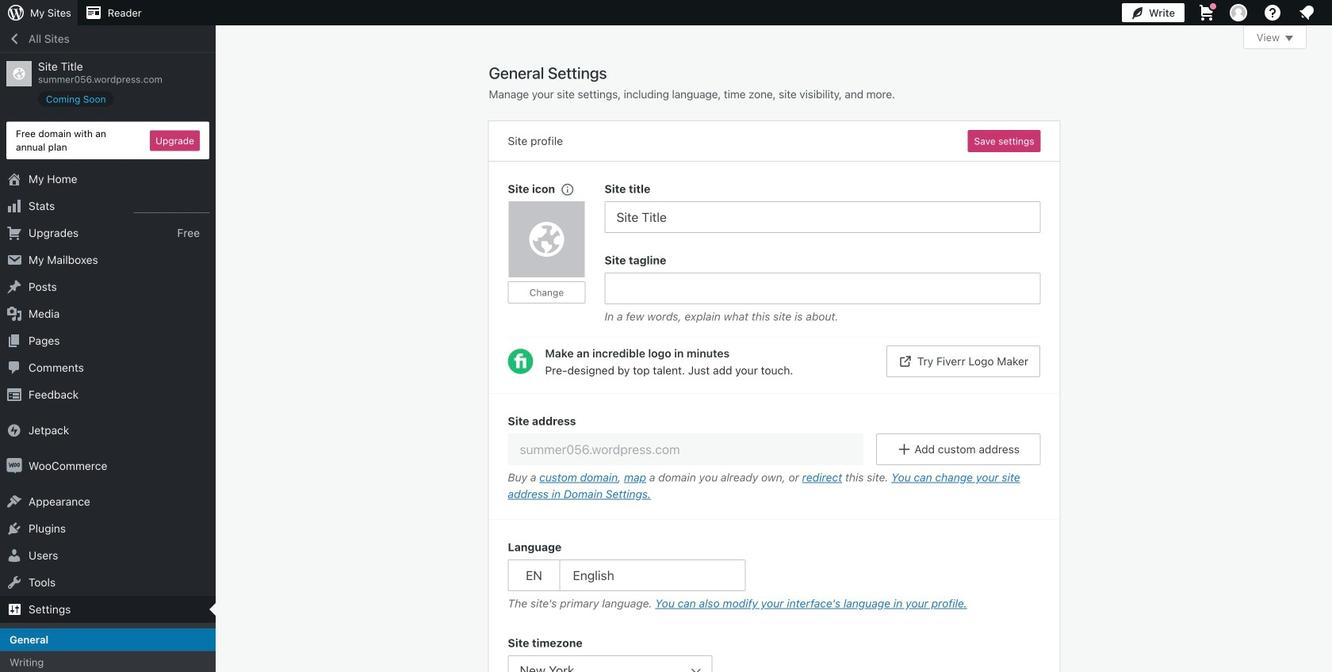 Task type: describe. For each thing, give the bounding box(es) containing it.
2 list item from the top
[[1326, 155, 1333, 230]]

2 img image from the top
[[6, 459, 22, 474]]

my profile image
[[1230, 4, 1248, 21]]

1 img image from the top
[[6, 423, 22, 439]]

more information image
[[560, 182, 574, 196]]

my shopping cart image
[[1198, 3, 1217, 22]]

highest hourly views 0 image
[[134, 203, 209, 213]]

1 list item from the top
[[1326, 81, 1333, 155]]



Task type: locate. For each thing, give the bounding box(es) containing it.
list item
[[1326, 81, 1333, 155], [1326, 155, 1333, 230], [1326, 230, 1333, 289]]

None text field
[[508, 434, 864, 466]]

group
[[508, 181, 605, 329], [605, 181, 1041, 233], [605, 252, 1041, 329], [489, 393, 1060, 520], [508, 539, 1041, 616], [508, 635, 1041, 673]]

main content
[[489, 25, 1307, 673]]

1 vertical spatial img image
[[6, 459, 22, 474]]

manage your notifications image
[[1298, 3, 1317, 22]]

img image
[[6, 423, 22, 439], [6, 459, 22, 474]]

3 list item from the top
[[1326, 230, 1333, 289]]

None text field
[[605, 202, 1041, 233], [605, 273, 1041, 305], [605, 202, 1041, 233], [605, 273, 1041, 305]]

help image
[[1264, 3, 1283, 22]]

closed image
[[1286, 36, 1294, 41]]

0 vertical spatial img image
[[6, 423, 22, 439]]

fiverr small logo image
[[508, 349, 534, 374]]



Task type: vqa. For each thing, say whether or not it's contained in the screenshot.
posts
no



